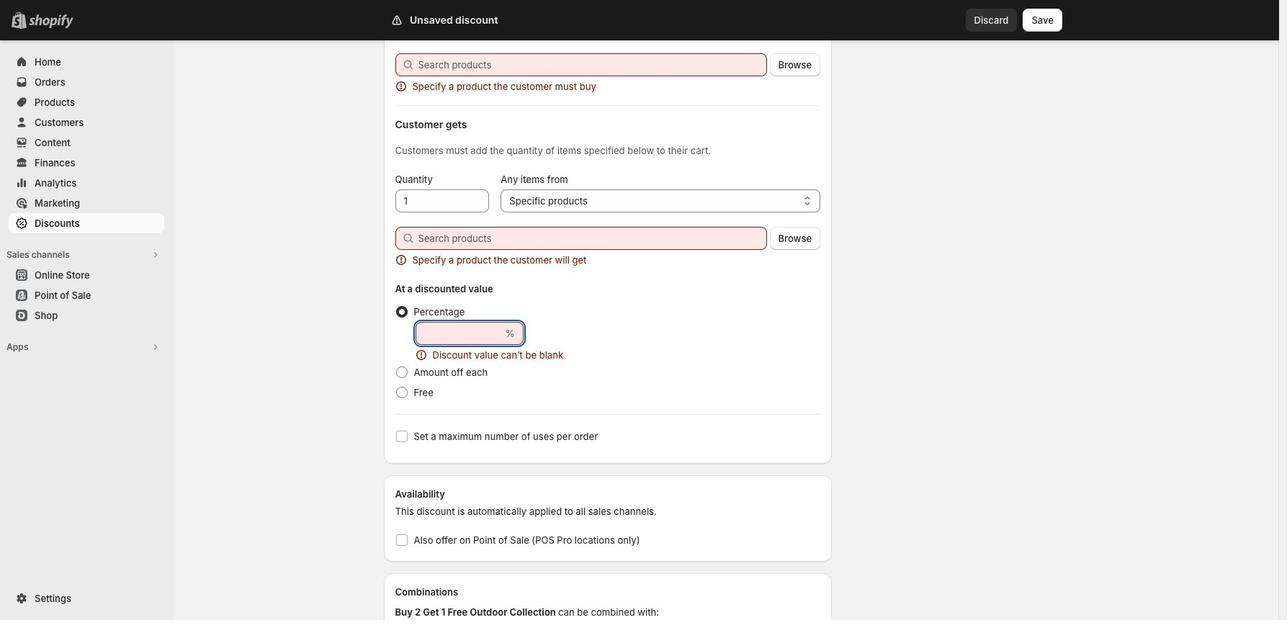 Task type: locate. For each thing, give the bounding box(es) containing it.
0 vertical spatial search products text field
[[418, 53, 767, 76]]

2 search products text field from the top
[[418, 227, 767, 250]]

None text field
[[395, 189, 489, 213], [415, 322, 503, 345], [395, 189, 489, 213], [415, 322, 503, 345]]

Search products text field
[[418, 53, 767, 76], [418, 227, 767, 250]]

1 vertical spatial search products text field
[[418, 227, 767, 250]]



Task type: vqa. For each thing, say whether or not it's contained in the screenshot.
Search products text box
yes



Task type: describe. For each thing, give the bounding box(es) containing it.
shopify image
[[29, 14, 73, 29]]

1 search products text field from the top
[[418, 53, 767, 76]]



